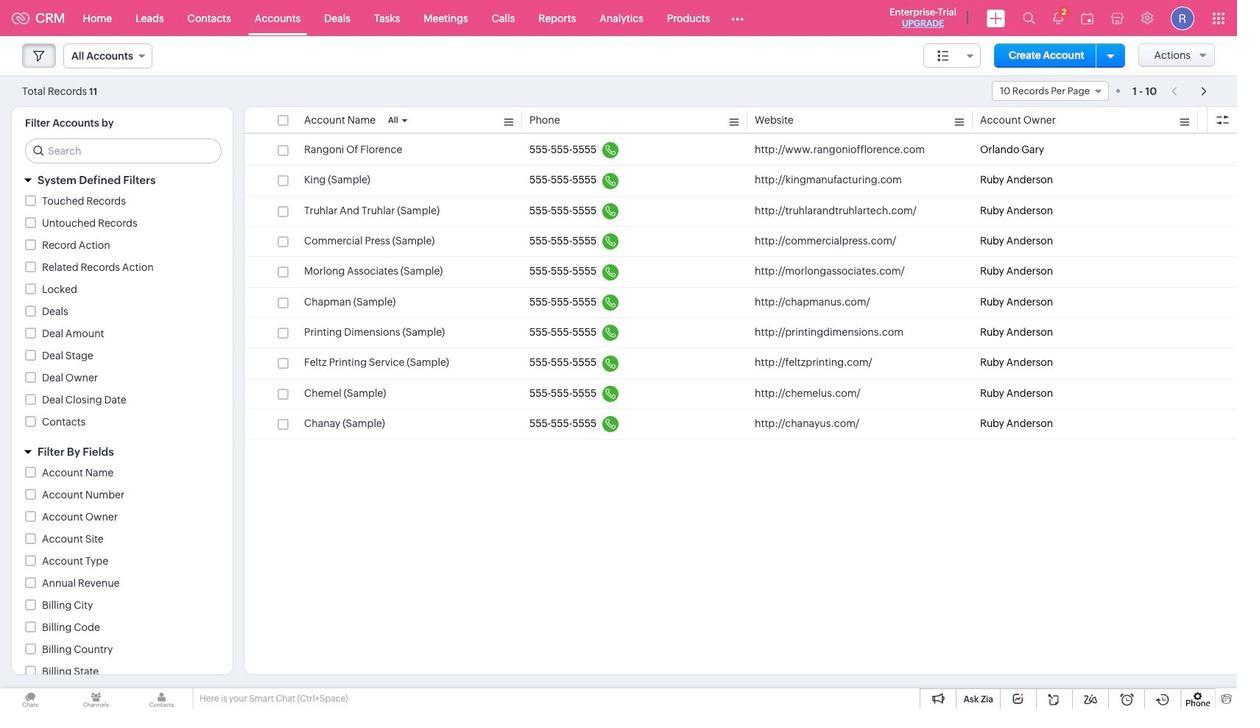 Task type: vqa. For each thing, say whether or not it's contained in the screenshot.
SIGNALS element
yes



Task type: locate. For each thing, give the bounding box(es) containing it.
calendar image
[[1082, 12, 1094, 24]]

create menu element
[[978, 0, 1014, 36]]

Other Modules field
[[722, 6, 754, 30]]

none field size
[[924, 43, 981, 68]]

None field
[[63, 43, 152, 69], [924, 43, 981, 68], [992, 81, 1109, 101], [63, 43, 152, 69], [992, 81, 1109, 101]]

search image
[[1023, 12, 1036, 24]]

row group
[[245, 136, 1238, 440]]

profile element
[[1163, 0, 1204, 36]]

size image
[[938, 49, 950, 63]]

search element
[[1014, 0, 1045, 36]]

chats image
[[0, 689, 61, 709]]



Task type: describe. For each thing, give the bounding box(es) containing it.
signals element
[[1045, 0, 1073, 36]]

channels image
[[66, 689, 126, 709]]

Search text field
[[26, 139, 221, 163]]

create menu image
[[987, 9, 1006, 27]]

profile image
[[1171, 6, 1195, 30]]

contacts image
[[131, 689, 192, 709]]

logo image
[[12, 12, 29, 24]]



